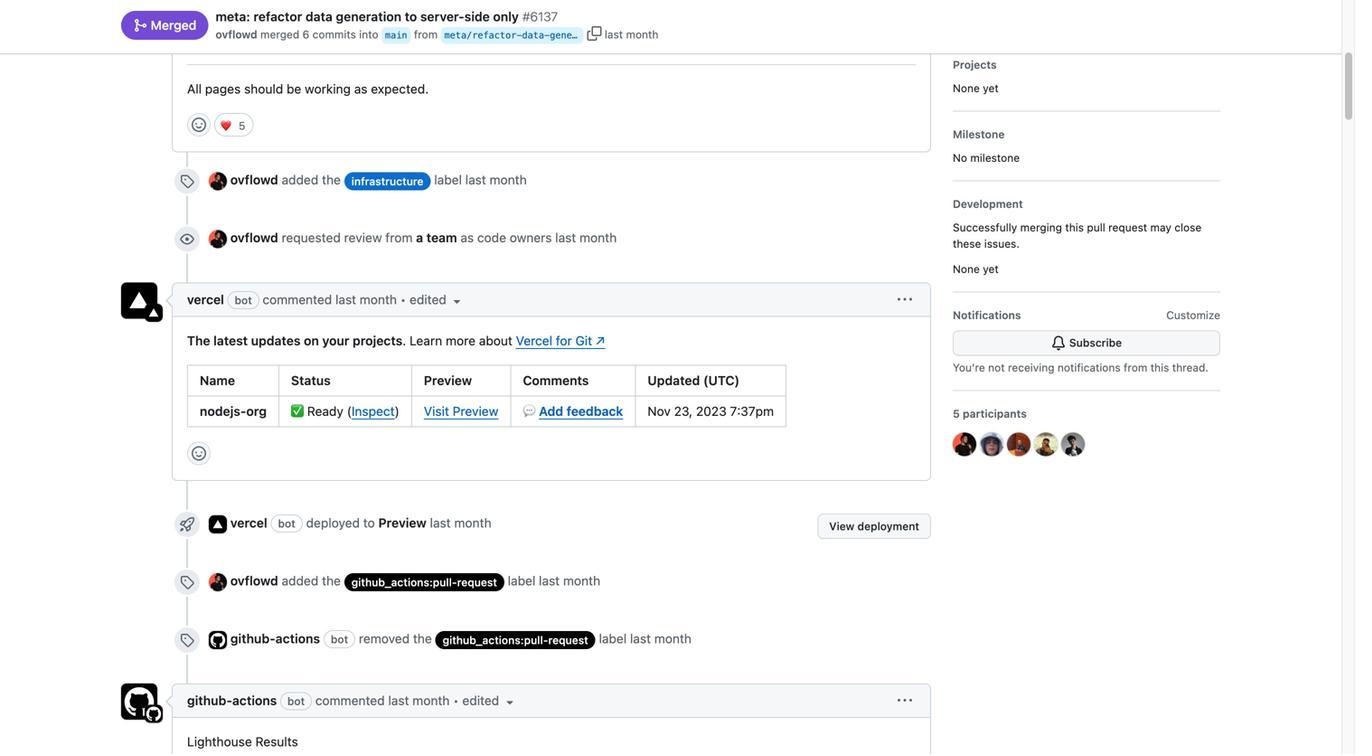 Task type: describe. For each thing, give the bounding box(es) containing it.
code owners link
[[477, 230, 552, 245]]

label last month for ovflowd added   the github_actions:pull-request
[[508, 573, 601, 588]]

data
[[306, 9, 333, 24]]

1 horizontal spatial from
[[414, 28, 438, 41]]

all
[[187, 81, 202, 96]]

this inside successfully merging this pull request may close these issues.
[[1065, 221, 1084, 234]]

ovflowd added   the infrastructure
[[230, 172, 424, 188]]

merged
[[260, 28, 300, 41]]

2 add or remove reactions element from the top
[[187, 442, 211, 465]]

• for github-actions
[[453, 693, 459, 708]]

request for removed
[[548, 634, 588, 646]]

successfully
[[953, 221, 1018, 234]]

nov
[[648, 404, 671, 419]]

the for ovflowd added   the github_actions:pull-request
[[322, 573, 341, 588]]

2 vertical spatial label last month
[[599, 631, 692, 646]]

your
[[322, 333, 349, 348]]

subscribe button
[[953, 330, 1221, 356]]

review
[[344, 230, 382, 245]]

inspect link
[[352, 404, 395, 419]]

github_actions:pull- for added
[[352, 576, 457, 589]]

pull
[[1087, 221, 1106, 234]]

lighthouse results
[[187, 734, 298, 749]]

server-
[[420, 9, 465, 24]]

@ovflowd image for vercel
[[209, 573, 227, 591]]

↗︎
[[596, 333, 605, 348]]

(utc)
[[703, 373, 740, 388]]

link issues element
[[953, 196, 1221, 277]]

2 horizontal spatial from
[[1124, 361, 1148, 374]]

you're not receiving notifications from this thread.
[[953, 361, 1209, 374]]

edited for github-actions
[[462, 693, 503, 708]]

successfully merging this pull request may close these issues.
[[953, 221, 1202, 250]]

deployed
[[306, 515, 360, 530]]

0 horizontal spatial from
[[386, 230, 413, 245]]

0 vertical spatial @github actions image
[[209, 631, 227, 649]]

1 @ovflowd image from the top
[[209, 172, 227, 190]]

💬 add feedback
[[523, 404, 623, 419]]

request for added
[[457, 576, 497, 589]]

feedback
[[567, 404, 623, 419]]

no
[[953, 151, 968, 164]]

only
[[493, 9, 519, 24]]

ovflowd added   the github_actions:pull-request
[[230, 573, 497, 589]]

merged
[[147, 18, 197, 33]]

2 vertical spatial preview
[[378, 515, 427, 530]]

subscribe
[[1070, 336, 1122, 349]]

1 vertical spatial github_actions:pull-request link
[[435, 631, 596, 649]]

main
[[385, 30, 407, 41]]

select projects element
[[953, 56, 1221, 96]]

ovflowd link down meta:
[[216, 26, 257, 42]]

none inside select projects element
[[953, 82, 980, 94]]

should
[[244, 81, 283, 96]]

@vercel image
[[209, 515, 227, 533]]

a
[[416, 230, 423, 245]]

tag image for ovflowd
[[180, 174, 194, 189]]

projects
[[353, 333, 403, 348]]

deployed to preview last month
[[306, 515, 492, 530]]

edited button for github-actions
[[462, 691, 517, 710]]

(
[[347, 404, 352, 419]]

0 horizontal spatial vercel link
[[187, 292, 224, 307]]

1 vertical spatial as
[[461, 230, 474, 245]]

comments
[[523, 373, 589, 388]]

may
[[1151, 221, 1172, 234]]

1 vertical spatial github-actions link
[[187, 693, 277, 708]]

❤️ 5
[[221, 119, 245, 133]]

lighthouse
[[187, 734, 252, 749]]

updated (utc)
[[648, 373, 740, 388]]

notifications
[[1058, 361, 1121, 374]]

0 horizontal spatial to
[[363, 515, 375, 530]]

label for ovflowd added   the infrastructure
[[434, 172, 462, 187]]

label last month for ovflowd added   the infrastructure
[[434, 172, 527, 187]]

edited for vercel
[[410, 292, 450, 307]]

tag image
[[180, 575, 194, 590]]

1 horizontal spatial to
[[405, 9, 417, 24]]

latest
[[214, 333, 248, 348]]

actions for topmost github-actions link
[[276, 631, 320, 646]]

@augustinmauroy image
[[980, 433, 1004, 456]]

23,
[[674, 404, 693, 419]]

ovflowd for ovflowd added   the github_actions:pull-request
[[230, 573, 278, 588]]

ovflowd requested review from a team as code owners last month
[[230, 230, 617, 245]]

1 vertical spatial github-actions
[[187, 693, 277, 708]]

receiving
[[1008, 361, 1055, 374]]

about
[[479, 333, 513, 348]]

milestone
[[953, 128, 1005, 140]]

2 vertical spatial label
[[599, 631, 627, 646]]

@ovflowd image
[[953, 433, 977, 456]]

add
[[539, 404, 563, 419]]

show options image
[[898, 293, 912, 307]]

bot removed   the github_actions:pull-request
[[331, 631, 588, 646]]

0 vertical spatial github-
[[230, 631, 276, 646]]

customize
[[1167, 309, 1221, 321]]

for
[[556, 333, 572, 348]]

@aymen94 image
[[1034, 433, 1058, 456]]

commits
[[313, 28, 356, 41]]

development
[[953, 197, 1023, 210]]

1 horizontal spatial 5
[[953, 407, 960, 420]]

milestone
[[971, 151, 1020, 164]]

.
[[403, 333, 406, 348]]

✅ ready ( inspect )
[[291, 404, 400, 419]]

0 vertical spatial github-actions link
[[230, 631, 320, 646]]

github_actions:pull- for removed
[[443, 634, 548, 646]]

view deployment
[[829, 520, 920, 533]]

0 vertical spatial github-actions
[[230, 631, 320, 646]]

0 vertical spatial preview
[[424, 373, 472, 388]]

#6137
[[523, 9, 558, 24]]

pages
[[205, 81, 241, 96]]

working
[[305, 81, 351, 96]]

show options image
[[898, 694, 912, 708]]

notifications
[[953, 309, 1021, 321]]

close
[[1175, 221, 1202, 234]]

bot inside the bot removed   the github_actions:pull-request
[[331, 633, 348, 646]]

validation
[[187, 35, 273, 58]]

0 horizontal spatial vercel
[[187, 292, 224, 307]]

ovflowd link for third @ovflowd icon from the bottom of the page
[[230, 172, 278, 187]]

infrastructure link
[[344, 172, 431, 190]]

ovflowd link for @ovflowd icon associated with vercel
[[230, 573, 278, 588]]

more
[[446, 333, 476, 348]]

commented for vercel
[[263, 292, 332, 307]]

github actions image
[[145, 705, 163, 723]]

bot up the results at the bottom
[[287, 695, 305, 708]]

vercel for git ↗︎ link
[[516, 333, 605, 348]]

none yet inside select projects element
[[953, 82, 999, 94]]

team
[[427, 230, 457, 245]]

requested
[[282, 230, 341, 245]]



Task type: vqa. For each thing, say whether or not it's contained in the screenshot.
TOOLS image
no



Task type: locate. For each thing, give the bounding box(es) containing it.
• for vercel
[[400, 292, 406, 307]]

0 vertical spatial none
[[953, 82, 980, 94]]

removed
[[359, 631, 410, 646]]

none down these
[[953, 263, 980, 275]]

1 vertical spatial github_actions:pull-
[[443, 634, 548, 646]]

side
[[465, 9, 490, 24]]

add or remove reactions element left ❤️
[[187, 113, 211, 137]]

0 vertical spatial vercel link
[[187, 292, 224, 307]]

none yet down projects
[[953, 82, 999, 94]]

1 vertical spatial this
[[1151, 361, 1169, 374]]

edited button up learn
[[410, 290, 464, 309]]

nov 23, 2023 7:37pm
[[648, 404, 774, 419]]

1 horizontal spatial request
[[548, 634, 588, 646]]

edited button
[[410, 290, 464, 309], [462, 691, 517, 710]]

1 vertical spatial to
[[363, 515, 375, 530]]

2 tag image from the top
[[180, 633, 194, 648]]

table containing name
[[187, 365, 787, 427]]

nodejs-org
[[200, 404, 267, 419]]

2 vertical spatial @ovflowd image
[[209, 573, 227, 591]]

visit preview link
[[424, 404, 499, 419]]

2 horizontal spatial request
[[1109, 221, 1148, 234]]

merging
[[1021, 221, 1062, 234]]

ovflowd link down ❤️ 5 at the left of the page
[[230, 172, 278, 187]]

actions
[[276, 631, 320, 646], [232, 693, 277, 708]]

edited button for vercel
[[410, 290, 464, 309]]

yet inside select projects element
[[983, 82, 999, 94]]

preview right deployed link
[[378, 515, 427, 530]]

0 vertical spatial tag image
[[180, 174, 194, 189]]

triangle down image
[[450, 294, 464, 308]]

into
[[359, 28, 378, 41]]

@bmuenzenmeyer image
[[1007, 433, 1031, 456]]

ovflowd link for @ovflowd icon associated with ovflowd
[[230, 230, 278, 245]]

ovflowd link right tag icon
[[230, 573, 278, 588]]

1 horizontal spatial as
[[461, 230, 474, 245]]

0 vertical spatial •
[[400, 292, 406, 307]]

last month link
[[465, 172, 527, 187], [555, 228, 617, 247], [336, 292, 397, 307], [430, 514, 492, 533], [539, 573, 601, 588], [630, 631, 692, 646], [388, 693, 450, 708]]

github-
[[230, 631, 276, 646], [187, 693, 232, 708]]

0 vertical spatial none yet
[[953, 82, 999, 94]]

💬
[[523, 404, 536, 419]]

edited up learn
[[410, 292, 450, 307]]

add or remove reactions element down nodejs-
[[187, 442, 211, 465]]

• left triangle down icon
[[453, 693, 459, 708]]

5
[[239, 119, 245, 132], [953, 407, 960, 420]]

0 vertical spatial github_actions:pull-
[[352, 576, 457, 589]]

be
[[287, 81, 301, 96]]

code
[[477, 230, 506, 245]]

added inside ovflowd added   the github_actions:pull-request
[[282, 573, 319, 588]]

github_actions:pull-request link down preview link
[[344, 573, 504, 591]]

nodejs-
[[200, 404, 246, 419]]

projects
[[953, 58, 997, 71]]

actions for bottommost github-actions link
[[232, 693, 277, 708]]

1 horizontal spatial vercel link
[[230, 515, 267, 530]]

none down projects
[[953, 82, 980, 94]]

0 vertical spatial @ovflowd image
[[209, 172, 227, 190]]

0 horizontal spatial generation
[[336, 9, 402, 24]]

rocket image
[[180, 517, 194, 532]]

request inside the bot removed   the github_actions:pull-request
[[548, 634, 588, 646]]

triangle down image
[[503, 695, 517, 709]]

2 @ovflowd image from the top
[[209, 230, 227, 248]]

tag image
[[180, 174, 194, 189], [180, 633, 194, 648]]

@ovflowd image right eye icon
[[209, 230, 227, 248]]

0 vertical spatial edited button
[[410, 290, 464, 309]]

request for merging
[[1109, 221, 1148, 234]]

0 horizontal spatial •
[[400, 292, 406, 307]]

no milestone
[[953, 151, 1020, 164]]

0 vertical spatial commented last month
[[263, 292, 397, 307]]

@vercel image
[[121, 283, 157, 319]]

•
[[400, 292, 406, 307], [453, 693, 459, 708]]

from down server-
[[414, 28, 438, 41]]

commented last month up the your
[[263, 292, 397, 307]]

1 vertical spatial from
[[386, 230, 413, 245]]

select milestones element
[[953, 126, 1221, 166]]

deployed link
[[306, 515, 360, 530]]

✅
[[291, 404, 304, 419]]

meta/refactor-
[[444, 30, 522, 41]]

❤️
[[221, 119, 231, 133]]

meta:
[[216, 9, 250, 24]]

github-actions
[[230, 631, 320, 646], [187, 693, 277, 708]]

1 vertical spatial yet
[[983, 263, 999, 275]]

0 vertical spatial vercel
[[187, 292, 224, 307]]

none
[[953, 82, 980, 94], [953, 263, 980, 275]]

yet
[[983, 82, 999, 94], [983, 263, 999, 275]]

edited button down the bot removed   the github_actions:pull-request
[[462, 691, 517, 710]]

as
[[354, 81, 368, 96], [461, 230, 474, 245]]

view
[[829, 520, 855, 533]]

yet down projects
[[983, 82, 999, 94]]

0 vertical spatial from
[[414, 28, 438, 41]]

github_actions:pull- down preview link
[[352, 576, 457, 589]]

expected.
[[371, 81, 429, 96]]

ovflowd
[[216, 28, 257, 41], [230, 172, 278, 187], [230, 230, 278, 245], [230, 573, 278, 588]]

this left pull
[[1065, 221, 1084, 234]]

github_actions:pull- inside ovflowd added   the github_actions:pull-request
[[352, 576, 457, 589]]

2 added from the top
[[282, 573, 319, 588]]

commented up on
[[263, 292, 332, 307]]

@github actions image
[[209, 631, 227, 649], [121, 684, 157, 720]]

commented for github-actions
[[315, 693, 385, 708]]

1 none from the top
[[953, 82, 980, 94]]

1 vertical spatial @github actions image
[[121, 684, 157, 720]]

as right working
[[354, 81, 368, 96]]

commented last month down removed
[[315, 693, 450, 708]]

from left a
[[386, 230, 413, 245]]

label
[[434, 172, 462, 187], [508, 573, 536, 588], [599, 631, 627, 646]]

none yet inside link issues element
[[953, 263, 999, 275]]

tag image for github-actions
[[180, 633, 194, 648]]

1 vertical spatial add or remove reactions element
[[187, 442, 211, 465]]

as left the code
[[461, 230, 474, 245]]

github-actions link
[[230, 631, 320, 646], [187, 693, 277, 708]]

preview right visit
[[453, 404, 499, 419]]

2 horizontal spatial label
[[599, 631, 627, 646]]

5 up @ovflowd image
[[953, 407, 960, 420]]

yet down issues.
[[983, 263, 999, 275]]

to left preview link
[[363, 515, 375, 530]]

5 inside ❤️ 5
[[239, 119, 245, 132]]

the down deployed link
[[322, 573, 341, 588]]

updated
[[648, 373, 700, 388]]

ready
[[307, 404, 344, 419]]

copy image
[[587, 26, 602, 41]]

0 vertical spatial add or remove reactions element
[[187, 113, 211, 137]]

preview
[[424, 373, 472, 388], [453, 404, 499, 419], [378, 515, 427, 530]]

2 vertical spatial from
[[1124, 361, 1148, 374]]

0 vertical spatial github_actions:pull-request link
[[344, 573, 504, 591]]

vercel
[[516, 333, 553, 348]]

1 vertical spatial edited button
[[462, 691, 517, 710]]

1 vertical spatial @ovflowd image
[[209, 230, 227, 248]]

the for ovflowd added   the infrastructure
[[322, 172, 341, 187]]

github_actions:pull- inside the bot removed   the github_actions:pull-request
[[443, 634, 548, 646]]

1 vertical spatial edited
[[462, 693, 503, 708]]

yet inside link issues element
[[983, 263, 999, 275]]

the right removed
[[413, 631, 432, 646]]

these
[[953, 237, 981, 250]]

@ovflowd image right tag icon
[[209, 573, 227, 591]]

1 vertical spatial tag image
[[180, 633, 194, 648]]

deployment
[[858, 520, 920, 533]]

participants
[[963, 407, 1027, 420]]

0 horizontal spatial this
[[1065, 221, 1084, 234]]

1 vertical spatial label
[[508, 573, 536, 588]]

1 vertical spatial commented last month
[[315, 693, 450, 708]]

on
[[304, 333, 319, 348]]

preview up visit
[[424, 373, 472, 388]]

git merge image
[[133, 18, 147, 33]]

last month
[[605, 28, 659, 41]]

0 vertical spatial yet
[[983, 82, 999, 94]]

0 vertical spatial label
[[434, 172, 462, 187]]

eye image
[[180, 232, 194, 246]]

0 vertical spatial the
[[322, 172, 341, 187]]

the for bot removed   the github_actions:pull-request
[[413, 631, 432, 646]]

meta: refactor data generation to server-side only link
[[216, 7, 519, 26]]

1 horizontal spatial @github actions image
[[209, 631, 227, 649]]

ovflowd merged 6 commits into main from meta/refactor-data-generation
[[216, 28, 605, 41]]

added up requested on the left top of page
[[282, 172, 319, 187]]

issues.
[[985, 237, 1020, 250]]

bot left removed
[[331, 633, 348, 646]]

1 vertical spatial vercel link
[[230, 515, 267, 530]]

1 vertical spatial none
[[953, 263, 980, 275]]

0 vertical spatial actions
[[276, 631, 320, 646]]

refactor
[[254, 9, 302, 24]]

add or remove reactions image
[[192, 446, 206, 461]]

2 vertical spatial request
[[548, 634, 588, 646]]

the inside ovflowd added   the github_actions:pull-request
[[322, 573, 341, 588]]

ovflowd right tag icon
[[230, 573, 278, 588]]

2023
[[696, 404, 727, 419]]

org
[[246, 404, 267, 419]]

edited down the bot removed   the github_actions:pull-request
[[462, 693, 503, 708]]

ovflowd left requested on the left top of page
[[230, 230, 278, 245]]

7:37pm
[[730, 404, 774, 419]]

generation up the into
[[336, 9, 402, 24]]

added for ovflowd added   the infrastructure
[[282, 172, 319, 187]]

you're
[[953, 361, 985, 374]]

0 vertical spatial edited
[[410, 292, 450, 307]]

1 vertical spatial label last month
[[508, 573, 601, 588]]

main link
[[385, 27, 407, 44]]

bot up latest
[[235, 294, 252, 307]]

bot left the deployed
[[278, 517, 296, 530]]

2 none yet from the top
[[953, 263, 999, 275]]

the latest updates on your projects . learn more about vercel for git ↗︎
[[187, 333, 605, 348]]

month
[[626, 28, 659, 41], [490, 172, 527, 187], [580, 230, 617, 245], [360, 292, 397, 307], [454, 515, 492, 530], [563, 573, 601, 588], [654, 631, 692, 646], [413, 693, 450, 708]]

@ovflowd image
[[209, 172, 227, 190], [209, 230, 227, 248], [209, 573, 227, 591]]

1 vertical spatial generation
[[550, 30, 605, 41]]

1 vertical spatial commented
[[315, 693, 385, 708]]

add or remove reactions element
[[187, 113, 211, 137], [187, 442, 211, 465]]

1 add or remove reactions element from the top
[[187, 113, 211, 137]]

commented last month for vercel
[[263, 292, 397, 307]]

0 horizontal spatial as
[[354, 81, 368, 96]]

added
[[282, 172, 319, 187], [282, 573, 319, 588]]

github_actions:pull-request link up triangle down icon
[[435, 631, 596, 649]]

vercel link right @vercel icon
[[230, 515, 267, 530]]

ovflowd for ovflowd merged 6 commits into main from meta/refactor-data-generation
[[216, 28, 257, 41]]

tag image down add or remove reactions image
[[180, 174, 194, 189]]

added down the deployed
[[282, 573, 319, 588]]

add or remove reactions image
[[192, 118, 206, 132]]

3 @ovflowd image from the top
[[209, 573, 227, 591]]

5 participants
[[953, 407, 1027, 420]]

1 vertical spatial actions
[[232, 693, 277, 708]]

tag image down tag icon
[[180, 633, 194, 648]]

@ovflowd image for ovflowd
[[209, 230, 227, 248]]

1 added from the top
[[282, 172, 319, 187]]

1 vertical spatial request
[[457, 576, 497, 589]]

github_actions:pull- up triangle down icon
[[443, 634, 548, 646]]

1 vertical spatial •
[[453, 693, 459, 708]]

ovflowd for ovflowd requested review from a team as code owners last month
[[230, 230, 278, 245]]

1 horizontal spatial edited
[[462, 693, 503, 708]]

ovflowd down meta:
[[216, 28, 257, 41]]

1 vertical spatial added
[[282, 573, 319, 588]]

0 vertical spatial generation
[[336, 9, 402, 24]]

1 horizontal spatial this
[[1151, 361, 1169, 374]]

preview link
[[378, 515, 427, 530]]

actions left removed
[[276, 631, 320, 646]]

2 yet from the top
[[983, 263, 999, 275]]

the inside the bot removed   the github_actions:pull-request
[[413, 631, 432, 646]]

label for ovflowd added   the github_actions:pull-request
[[508, 573, 536, 588]]

owners
[[510, 230, 552, 245]]

status
[[291, 373, 331, 388]]

1 vertical spatial the
[[322, 573, 341, 588]]

table
[[187, 365, 787, 427]]

1 horizontal spatial generation
[[550, 30, 605, 41]]

vercel right @vercel icon
[[230, 515, 267, 530]]

0 vertical spatial request
[[1109, 221, 1148, 234]]

0 vertical spatial commented
[[263, 292, 332, 307]]

• up '.'
[[400, 292, 406, 307]]

0 vertical spatial to
[[405, 9, 417, 24]]

from right notifications
[[1124, 361, 1148, 374]]

the left infrastructure link
[[322, 172, 341, 187]]

0 vertical spatial added
[[282, 172, 319, 187]]

0 horizontal spatial @github actions image
[[121, 684, 157, 720]]

commented last month for github-actions
[[315, 693, 450, 708]]

@ovflowd image down ❤️
[[209, 172, 227, 190]]

1 vertical spatial github-
[[187, 693, 232, 708]]

to up ovflowd merged 6 commits into main from meta/refactor-data-generation
[[405, 9, 417, 24]]

ovflowd for ovflowd added   the infrastructure
[[230, 172, 278, 187]]

0 vertical spatial 5
[[239, 119, 245, 132]]

bell image
[[1051, 336, 1066, 350]]

@canerakdas image
[[1062, 433, 1085, 456]]

git
[[576, 333, 592, 348]]

none inside link issues element
[[953, 263, 980, 275]]

1 vertical spatial preview
[[453, 404, 499, 419]]

1 tag image from the top
[[180, 174, 194, 189]]

view deployment link
[[818, 514, 931, 539]]

request inside ovflowd added   the github_actions:pull-request
[[457, 576, 497, 589]]

ovflowd down ❤️ 5 at the left of the page
[[230, 172, 278, 187]]

ovflowd link left requested on the left top of page
[[230, 230, 278, 245]]

1 vertical spatial none yet
[[953, 263, 999, 275]]

all pages should be working as expected.
[[187, 81, 429, 96]]

1 horizontal spatial •
[[453, 693, 459, 708]]

from
[[414, 28, 438, 41], [386, 230, 413, 245], [1124, 361, 1148, 374]]

commented down removed
[[315, 693, 385, 708]]

)
[[395, 404, 400, 419]]

1 vertical spatial vercel
[[230, 515, 267, 530]]

visit preview
[[424, 404, 499, 419]]

actions up lighthouse results
[[232, 693, 277, 708]]

0 horizontal spatial edited
[[410, 292, 450, 307]]

5 right ❤️
[[239, 119, 245, 132]]

meta/refactor-data-generation link
[[444, 27, 605, 44]]

ovflowd inside ovflowd added   the github_actions:pull-request
[[230, 573, 278, 588]]

0 vertical spatial this
[[1065, 221, 1084, 234]]

2 vertical spatial the
[[413, 631, 432, 646]]

ovflowd inside ovflowd added   the infrastructure
[[230, 172, 278, 187]]

added inside ovflowd added   the infrastructure
[[282, 172, 319, 187]]

none yet
[[953, 82, 999, 94], [953, 263, 999, 275]]

2 none from the top
[[953, 263, 980, 275]]

1 none yet from the top
[[953, 82, 999, 94]]

1 horizontal spatial vercel
[[230, 515, 267, 530]]

none yet down these
[[953, 263, 999, 275]]

the inside ovflowd added   the infrastructure
[[322, 172, 341, 187]]

thread.
[[1173, 361, 1209, 374]]

1 vertical spatial 5
[[953, 407, 960, 420]]

generation down #6137
[[550, 30, 605, 41]]

0 horizontal spatial label
[[434, 172, 462, 187]]

generation inside ovflowd merged 6 commits into main from meta/refactor-data-generation
[[550, 30, 605, 41]]

visit
[[424, 404, 449, 419]]

0 vertical spatial label last month
[[434, 172, 527, 187]]

vercel image
[[145, 304, 163, 322]]

learn
[[410, 333, 442, 348]]

vercel up the
[[187, 292, 224, 307]]

meta: refactor data generation to server-side only #6137
[[216, 9, 558, 24]]

0 horizontal spatial 5
[[239, 119, 245, 132]]

1 yet from the top
[[983, 82, 999, 94]]

the
[[187, 333, 210, 348]]

0 horizontal spatial request
[[457, 576, 497, 589]]

0 vertical spatial as
[[354, 81, 368, 96]]

bot
[[235, 294, 252, 307], [278, 517, 296, 530], [331, 633, 348, 646], [287, 695, 305, 708]]

not
[[988, 361, 1005, 374]]

1 horizontal spatial label
[[508, 573, 536, 588]]

request inside successfully merging this pull request may close these issues.
[[1109, 221, 1148, 234]]

this left thread.
[[1151, 361, 1169, 374]]

vercel link up the
[[187, 292, 224, 307]]

request
[[1109, 221, 1148, 234], [457, 576, 497, 589], [548, 634, 588, 646]]

added for ovflowd added   the github_actions:pull-request
[[282, 573, 319, 588]]



